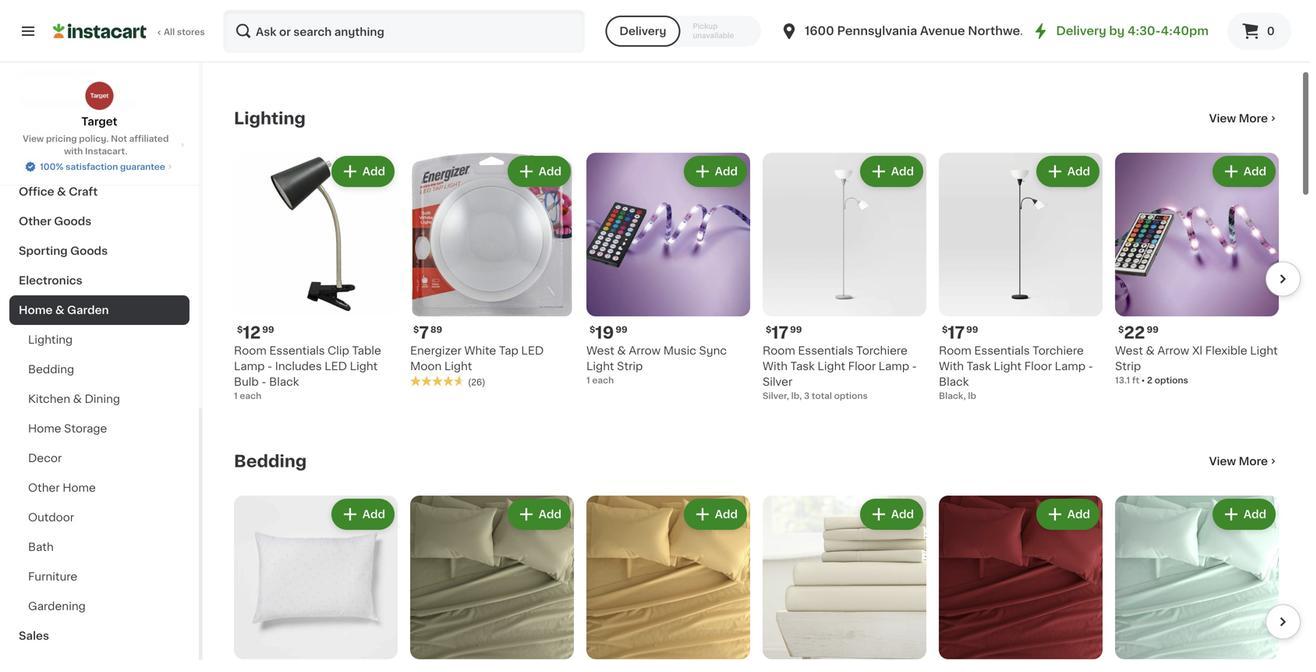 Task type: locate. For each thing, give the bounding box(es) containing it.
item carousel region
[[212, 147, 1302, 428], [212, 490, 1302, 661]]

0 vertical spatial lighting
[[234, 110, 306, 127]]

0 vertical spatial more
[[1240, 113, 1269, 124]]

3 room from the left
[[939, 346, 972, 357]]

$ left 89
[[414, 326, 419, 334]]

room up silver
[[763, 346, 796, 357]]

light inside 'room essentials torchiere with task light floor lamp - black black, lb'
[[994, 361, 1022, 372]]

item carousel region containing add
[[212, 490, 1302, 661]]

1 vertical spatial view more
[[1210, 456, 1269, 467]]

2 horizontal spatial essentials
[[975, 346, 1030, 357]]

with
[[64, 147, 83, 156]]

1 down bulb
[[234, 392, 238, 401]]

99 up silver
[[791, 326, 802, 334]]

home storage
[[28, 424, 107, 435]]

other home
[[28, 483, 96, 494]]

target
[[81, 116, 117, 127]]

with up the black,
[[939, 361, 965, 372]]

1 down magic
[[234, 32, 238, 41]]

room inside room essentials torchiere with task light floor lamp - silver silver, lb, 3 total options
[[763, 346, 796, 357]]

with inside hamilton beach 6 speed white hand mixer with case
[[510, 18, 535, 29]]

$ for west & arrow xl flexible light strip
[[1119, 326, 1125, 334]]

2 floor from the left
[[1025, 361, 1053, 372]]

room essentials torchiere with task light floor lamp - silver silver, lb, 3 total options
[[763, 346, 918, 401]]

lamp inside 'room essentials torchiere with task light floor lamp - black black, lb'
[[1055, 361, 1086, 372]]

west for 22
[[1116, 346, 1144, 357]]

strip down $ 19 99
[[617, 361, 643, 372]]

0 vertical spatial led
[[522, 346, 544, 357]]

1600 pennsylvania avenue northwest
[[805, 25, 1032, 37]]

2 strip from the left
[[1116, 361, 1142, 372]]

& for home & garden
[[55, 305, 64, 316]]

delivery inside button
[[620, 26, 667, 37]]

options right 2
[[1155, 376, 1189, 385]]

goods for other goods
[[54, 216, 92, 227]]

0 vertical spatial goods
[[54, 216, 92, 227]]

view for lighting
[[1210, 113, 1237, 124]]

& down $ 19 99
[[618, 346, 626, 357]]

$ 17 99
[[766, 325, 802, 341], [943, 325, 979, 341]]

room up the black,
[[939, 346, 972, 357]]

3 essentials from the left
[[975, 346, 1030, 357]]

& left gift
[[52, 98, 61, 108]]

& inside west & arrow xl flexible light strip 13.1 ft • 2 options
[[1147, 346, 1155, 357]]

lamp inside room essentials torchiere with task light floor lamp - silver silver, lb, 3 total options
[[879, 361, 910, 372]]

0 vertical spatial options
[[1155, 376, 1189, 385]]

home down electronics
[[19, 305, 53, 316]]

essentials up lb
[[975, 346, 1030, 357]]

1 horizontal spatial hamilton
[[763, 2, 813, 13]]

black inside room essentials clip table lamp - includes led light bulb - black 1 each
[[269, 377, 299, 388]]

0 horizontal spatial lighting
[[28, 335, 73, 346]]

3 lamp from the left
[[1055, 361, 1086, 372]]

& for west & arrow xl flexible light strip 13.1 ft • 2 options
[[1147, 346, 1155, 357]]

17
[[772, 325, 789, 341], [948, 325, 965, 341]]

hefty
[[587, 2, 618, 13]]

personal care link
[[9, 59, 190, 88]]

product group containing 12
[[234, 153, 398, 403]]

lamp inside room essentials clip table lamp - includes led light bulb - black 1 each
[[234, 361, 265, 372]]

2 arrow from the left
[[1158, 346, 1190, 357]]

essentials for lb,
[[798, 346, 854, 357]]

1 strip from the left
[[617, 361, 643, 372]]

2 horizontal spatial lamp
[[1055, 361, 1086, 372]]

2 view more link from the top
[[1210, 454, 1280, 470]]

black inside 'hefty 12.3 gal. step on waste can with locking lid black'
[[587, 34, 617, 44]]

2 $ 17 99 from the left
[[943, 325, 979, 341]]

1 vertical spatial white
[[465, 346, 497, 357]]

beach up 'mixer'
[[463, 2, 498, 13]]

home inside home storage 'link'
[[28, 424, 61, 435]]

$ up the black,
[[943, 326, 948, 334]]

99 right 19
[[616, 326, 628, 334]]

0 horizontal spatial options
[[835, 392, 868, 401]]

goods up sporting goods
[[54, 216, 92, 227]]

essentials inside room essentials clip table lamp - includes led light bulb - black 1 each
[[269, 346, 325, 357]]

west down 22
[[1116, 346, 1144, 357]]

home inside other home link
[[63, 483, 96, 494]]

task up silver
[[791, 361, 815, 372]]

led right the tap
[[522, 346, 544, 357]]

1 vertical spatial home
[[28, 424, 61, 435]]

light for room essentials torchiere with task light floor lamp - black black, lb
[[994, 361, 1022, 372]]

other goods
[[19, 216, 92, 227]]

2 torchiere from the left
[[1033, 346, 1084, 357]]

& left craft
[[57, 186, 66, 197]]

product group containing 22
[[1116, 153, 1280, 387]]

17 for room essentials torchiere with task light floor lamp - silver
[[772, 325, 789, 341]]

floor inside 'room essentials torchiere with task light floor lamp - black black, lb'
[[1025, 361, 1053, 372]]

floor for room essentials torchiere with task light floor lamp - black
[[1025, 361, 1053, 372]]

service type group
[[606, 16, 762, 47]]

0 horizontal spatial floor
[[849, 361, 876, 372]]

3
[[804, 392, 810, 401]]

guarantee
[[120, 163, 165, 171]]

case
[[538, 18, 566, 29]]

1 vertical spatial led
[[325, 361, 347, 372]]

& left dining
[[73, 394, 82, 405]]

2 horizontal spatial black
[[939, 377, 969, 388]]

strip up 13.1
[[1116, 361, 1142, 372]]

1 vertical spatial more
[[1240, 456, 1269, 467]]

1 horizontal spatial lighting link
[[234, 109, 306, 128]]

lighting
[[234, 110, 306, 127], [28, 335, 73, 346]]

west down 19
[[587, 346, 615, 357]]

1 horizontal spatial delivery
[[1057, 25, 1107, 37]]

electronics link
[[9, 266, 190, 296]]

more for lighting
[[1240, 113, 1269, 124]]

1 down $ 19 99
[[587, 376, 590, 385]]

beach for 40869
[[816, 2, 851, 13]]

1 horizontal spatial bedding link
[[234, 453, 307, 471]]

illuminated
[[807, 18, 867, 29]]

2 hamilton from the left
[[763, 2, 813, 13]]

delivery button
[[606, 16, 681, 47]]

$ for room essentials torchiere with task light floor lamp - black
[[943, 326, 948, 334]]

0 horizontal spatial led
[[325, 361, 347, 372]]

arrow inside west & arrow xl flexible light strip 13.1 ft • 2 options
[[1158, 346, 1190, 357]]

& left garden on the left top of page
[[55, 305, 64, 316]]

1 horizontal spatial strip
[[1116, 361, 1142, 372]]

white left the tap
[[465, 346, 497, 357]]

product group
[[234, 153, 398, 403], [410, 153, 574, 389], [587, 153, 751, 387], [763, 153, 927, 403], [939, 153, 1103, 403], [1116, 153, 1280, 387], [234, 496, 398, 661], [410, 496, 574, 661], [587, 496, 751, 661], [763, 496, 927, 661], [939, 496, 1103, 661], [1116, 496, 1280, 661]]

beach inside 'hamilton beach 40869 glass 1.7 liter illuminated cordless kettle'
[[816, 2, 851, 13]]

1 99 from the left
[[262, 326, 274, 334]]

1 vertical spatial view
[[23, 135, 44, 143]]

party & gift supplies link
[[9, 88, 190, 118]]

1 task from the left
[[791, 361, 815, 372]]

west inside west & arrow xl flexible light strip 13.1 ft • 2 options
[[1116, 346, 1144, 357]]

view
[[1210, 113, 1237, 124], [23, 135, 44, 143], [1210, 456, 1237, 467]]

room
[[234, 346, 267, 357], [763, 346, 796, 357], [939, 346, 972, 357]]

6
[[501, 2, 508, 13]]

2 item carousel region from the top
[[212, 490, 1302, 661]]

black up the black,
[[939, 377, 969, 388]]

1 beach from the left
[[463, 2, 498, 13]]

1 vertical spatial other
[[28, 483, 60, 494]]

room inside room essentials clip table lamp - includes led light bulb - black 1 each
[[234, 346, 267, 357]]

options right the total
[[835, 392, 868, 401]]

garden
[[67, 305, 109, 316]]

$ inside $ 7 89
[[414, 326, 419, 334]]

1 horizontal spatial torchiere
[[1033, 346, 1084, 357]]

2 99 from the left
[[616, 326, 628, 334]]

add
[[363, 166, 385, 177], [539, 166, 562, 177], [715, 166, 738, 177], [892, 166, 914, 177], [1068, 166, 1091, 177], [1244, 166, 1267, 177], [363, 510, 385, 520], [539, 510, 562, 520], [715, 510, 738, 520], [892, 510, 914, 520], [1068, 510, 1091, 520], [1244, 510, 1267, 520]]

policy.
[[79, 135, 109, 143]]

0 vertical spatial view
[[1210, 113, 1237, 124]]

light
[[1251, 346, 1279, 357], [350, 361, 378, 372], [445, 361, 472, 372], [587, 361, 615, 372], [818, 361, 846, 372], [994, 361, 1022, 372]]

0 horizontal spatial arrow
[[629, 346, 661, 357]]

view more link
[[1210, 111, 1280, 126], [1210, 454, 1280, 470]]

2 room from the left
[[763, 346, 796, 357]]

0 vertical spatial view more
[[1210, 113, 1269, 124]]

led down the clip
[[325, 361, 347, 372]]

1 inside west & arrow music sync light strip 1 each
[[587, 376, 590, 385]]

4 $ from the left
[[766, 326, 772, 334]]

1 horizontal spatial bedding
[[234, 454, 307, 470]]

options inside west & arrow xl flexible light strip 13.1 ft • 2 options
[[1155, 376, 1189, 385]]

arrow for 19
[[629, 346, 661, 357]]

floor inside room essentials torchiere with task light floor lamp - silver silver, lb, 3 total options
[[849, 361, 876, 372]]

west & arrow music sync light strip 1 each
[[587, 346, 727, 385]]

99 up 'room essentials torchiere with task light floor lamp - black black, lb'
[[967, 326, 979, 334]]

arrow
[[629, 346, 661, 357], [1158, 346, 1190, 357]]

home down decor link
[[63, 483, 96, 494]]

energizer white tap led moon light
[[410, 346, 544, 372]]

0 horizontal spatial strip
[[617, 361, 643, 372]]

1 lamp from the left
[[234, 361, 265, 372]]

goods for sporting goods
[[70, 246, 108, 257]]

clip
[[328, 346, 349, 357]]

office & craft
[[19, 186, 98, 197]]

lamp for silver
[[879, 361, 910, 372]]

view pricing policy. not affiliated with instacart.
[[23, 135, 169, 156]]

99 inside $ 22 99
[[1147, 326, 1159, 334]]

1 essentials from the left
[[269, 346, 325, 357]]

white left hand
[[410, 18, 442, 29]]

black
[[587, 34, 617, 44], [269, 377, 299, 388], [939, 377, 969, 388]]

1 horizontal spatial 17
[[948, 325, 965, 341]]

1 torchiere from the left
[[857, 346, 908, 357]]

2 horizontal spatial room
[[939, 346, 972, 357]]

2 view more from the top
[[1210, 456, 1269, 467]]

1000
[[939, 18, 967, 29]]

$ 17 99 up silver
[[766, 325, 802, 341]]

& for kitchen & dining
[[73, 394, 82, 405]]

1 west from the left
[[587, 346, 615, 357]]

black down waste
[[587, 34, 617, 44]]

0 horizontal spatial 17
[[772, 325, 789, 341]]

3 99 from the left
[[791, 326, 802, 334]]

$ for energizer white tap led moon light
[[414, 326, 419, 334]]

1 view more from the top
[[1210, 113, 1269, 124]]

1 horizontal spatial room
[[763, 346, 796, 357]]

affiliated
[[129, 135, 169, 143]]

lb,
[[792, 392, 802, 401]]

options inside room essentials torchiere with task light floor lamp - silver silver, lb, 3 total options
[[835, 392, 868, 401]]

item carousel region containing 12
[[212, 147, 1302, 428]]

0 vertical spatial bedding link
[[9, 355, 190, 385]]

0 vertical spatial bedding
[[28, 364, 74, 375]]

hamilton inside 'hamilton beach 40869 glass 1.7 liter illuminated cordless kettle'
[[763, 2, 813, 13]]

1 vertical spatial options
[[835, 392, 868, 401]]

with down speed
[[510, 18, 535, 29]]

room inside 'room essentials torchiere with task light floor lamp - black black, lb'
[[939, 346, 972, 357]]

5 $ from the left
[[943, 326, 948, 334]]

★★★★★
[[234, 17, 289, 28], [234, 17, 289, 28], [939, 33, 994, 44], [939, 33, 994, 44], [587, 49, 641, 59], [587, 49, 641, 59], [410, 376, 465, 387], [410, 376, 465, 387]]

torchiere for room essentials torchiere with task light floor lamp - silver
[[857, 346, 908, 357]]

task inside room essentials torchiere with task light floor lamp - silver silver, lb, 3 total options
[[791, 361, 815, 372]]

0 horizontal spatial lighting link
[[9, 325, 190, 355]]

light for energizer white tap led moon light
[[445, 361, 472, 372]]

torchiere inside room essentials torchiere with task light floor lamp - silver silver, lb, 3 total options
[[857, 346, 908, 357]]

hamilton inside hamilton beach 6 speed white hand mixer with case
[[410, 2, 460, 13]]

2 vertical spatial view
[[1210, 456, 1237, 467]]

99 right 12
[[262, 326, 274, 334]]

1 hamilton from the left
[[410, 2, 460, 13]]

led
[[522, 346, 544, 357], [325, 361, 347, 372]]

0 horizontal spatial bedding link
[[9, 355, 190, 385]]

1 item carousel region from the top
[[212, 147, 1302, 428]]

arrow left xl
[[1158, 346, 1190, 357]]

5 99 from the left
[[1147, 326, 1159, 334]]

1 floor from the left
[[849, 361, 876, 372]]

arrow left music
[[629, 346, 661, 357]]

black down "includes"
[[269, 377, 299, 388]]

1 more from the top
[[1240, 113, 1269, 124]]

0 vertical spatial white
[[410, 18, 442, 29]]

0 vertical spatial view more link
[[1210, 111, 1280, 126]]

4 99 from the left
[[967, 326, 979, 334]]

0 horizontal spatial hamilton
[[410, 2, 460, 13]]

3 $ from the left
[[590, 326, 596, 334]]

waste
[[587, 18, 621, 29]]

light inside the energizer white tap led moon light
[[445, 361, 472, 372]]

0 horizontal spatial delivery
[[620, 26, 667, 37]]

essentials inside room essentials torchiere with task light floor lamp - silver silver, lb, 3 total options
[[798, 346, 854, 357]]

1 arrow from the left
[[629, 346, 661, 357]]

1 vertical spatial lighting link
[[9, 325, 190, 355]]

$ for room essentials torchiere with task light floor lamp - silver
[[766, 326, 772, 334]]

99 right 22
[[1147, 326, 1159, 334]]

light inside west & arrow xl flexible light strip 13.1 ft • 2 options
[[1251, 346, 1279, 357]]

0 horizontal spatial room
[[234, 346, 267, 357]]

2 west from the left
[[1116, 346, 1144, 357]]

0 horizontal spatial bedding
[[28, 364, 74, 375]]

music
[[664, 346, 697, 357]]

$ inside $ 22 99
[[1119, 326, 1125, 334]]

beach
[[463, 2, 498, 13], [816, 2, 851, 13]]

1 horizontal spatial essentials
[[798, 346, 854, 357]]

0 horizontal spatial task
[[791, 361, 815, 372]]

1 vertical spatial bedding link
[[234, 453, 307, 471]]

task up lb
[[967, 361, 992, 372]]

- inside 'room essentials torchiere with task light floor lamp - black black, lb'
[[1089, 361, 1094, 372]]

each down "stainless"
[[1122, 33, 1143, 42]]

goods down other goods link
[[70, 246, 108, 257]]

99 inside $ 19 99
[[616, 326, 628, 334]]

$ 17 99 up the black,
[[943, 325, 979, 341]]

goods
[[54, 216, 92, 227], [70, 246, 108, 257]]

0 horizontal spatial torchiere
[[857, 346, 908, 357]]

other
[[19, 216, 51, 227], [28, 483, 60, 494]]

0 vertical spatial other
[[19, 216, 51, 227]]

essentials for black
[[269, 346, 325, 357]]

1 horizontal spatial west
[[1116, 346, 1144, 357]]

1 horizontal spatial black
[[587, 34, 617, 44]]

1 vertical spatial view more link
[[1210, 454, 1280, 470]]

2 vertical spatial home
[[63, 483, 96, 494]]

view more link for bedding
[[1210, 454, 1280, 470]]

None search field
[[223, 9, 585, 53]]

total
[[812, 392, 833, 401]]

essentials up the total
[[798, 346, 854, 357]]

2 beach from the left
[[816, 2, 851, 13]]

other down office
[[19, 216, 51, 227]]

1 horizontal spatial white
[[465, 346, 497, 357]]

1 each
[[234, 32, 262, 41]]

& for office & craft
[[57, 186, 66, 197]]

sales
[[19, 631, 49, 642]]

baby
[[19, 127, 48, 138]]

arrow inside west & arrow music sync light strip 1 each
[[629, 346, 661, 357]]

silver,
[[763, 392, 790, 401]]

$ up west & arrow music sync light strip 1 each
[[590, 326, 596, 334]]

sales link
[[9, 622, 190, 652]]

task
[[791, 361, 815, 372], [967, 361, 992, 372]]

other for other home
[[28, 483, 60, 494]]

$ up bulb
[[237, 326, 243, 334]]

& inside west & arrow music sync light strip 1 each
[[618, 346, 626, 357]]

1 down "stainless"
[[1116, 33, 1119, 42]]

hamilton up hand
[[410, 2, 460, 13]]

each down bulb
[[240, 392, 262, 401]]

light inside west & arrow music sync light strip 1 each
[[587, 361, 615, 372]]

view inside 'view pricing policy. not affiliated with instacart.'
[[23, 135, 44, 143]]

2 $ from the left
[[414, 326, 419, 334]]

ninja
[[939, 2, 967, 13]]

1 view more link from the top
[[1210, 111, 1280, 126]]

1 horizontal spatial task
[[967, 361, 992, 372]]

each down 19
[[593, 376, 614, 385]]

delivery left by
[[1057, 25, 1107, 37]]

0 horizontal spatial west
[[587, 346, 615, 357]]

1 horizontal spatial beach
[[816, 2, 851, 13]]

1 17 from the left
[[772, 325, 789, 341]]

0 vertical spatial home
[[19, 305, 53, 316]]

17 up silver
[[772, 325, 789, 341]]

steel
[[1168, 18, 1196, 29]]

0 vertical spatial item carousel region
[[212, 147, 1302, 428]]

satisfaction
[[66, 163, 118, 171]]

home up decor
[[28, 424, 61, 435]]

west
[[587, 346, 615, 357], [1116, 346, 1144, 357]]

beach up "illuminated"
[[816, 2, 851, 13]]

1 horizontal spatial lamp
[[879, 361, 910, 372]]

white inside the energizer white tap led moon light
[[465, 346, 497, 357]]

task for silver
[[791, 361, 815, 372]]

led inside room essentials clip table lamp - includes led light bulb - black 1 each
[[325, 361, 347, 372]]

view more
[[1210, 113, 1269, 124], [1210, 456, 1269, 467]]

2 more from the top
[[1240, 456, 1269, 467]]

essentials
[[269, 346, 325, 357], [798, 346, 854, 357], [975, 346, 1030, 357]]

&
[[52, 98, 61, 108], [57, 186, 66, 197], [55, 305, 64, 316], [618, 346, 626, 357], [1147, 346, 1155, 357], [73, 394, 82, 405]]

1 horizontal spatial led
[[522, 346, 544, 357]]

strip for 19
[[617, 361, 643, 372]]

strip inside west & arrow music sync light strip 1 each
[[617, 361, 643, 372]]

room down 12
[[234, 346, 267, 357]]

& down $ 22 99
[[1147, 346, 1155, 357]]

$ inside $ 12 99
[[237, 326, 243, 334]]

0 horizontal spatial white
[[410, 18, 442, 29]]

1 $ 17 99 from the left
[[766, 325, 802, 341]]

lamp for black
[[1055, 361, 1086, 372]]

hamilton
[[410, 2, 460, 13], [763, 2, 813, 13]]

2 lamp from the left
[[879, 361, 910, 372]]

$ for west & arrow music sync light strip
[[590, 326, 596, 334]]

2 essentials from the left
[[798, 346, 854, 357]]

0 horizontal spatial essentials
[[269, 346, 325, 357]]

light inside room essentials torchiere with task light floor lamp - silver silver, lb, 3 total options
[[818, 361, 846, 372]]

0 vertical spatial lighting link
[[234, 109, 306, 128]]

1 vertical spatial item carousel region
[[212, 490, 1302, 661]]

torchiere
[[857, 346, 908, 357], [1033, 346, 1084, 357]]

1 room from the left
[[234, 346, 267, 357]]

1 $ from the left
[[237, 326, 243, 334]]

1 horizontal spatial floor
[[1025, 361, 1053, 372]]

99
[[262, 326, 274, 334], [616, 326, 628, 334], [791, 326, 802, 334], [967, 326, 979, 334], [1147, 326, 1159, 334]]

strip for 22
[[1116, 361, 1142, 372]]

essentials inside 'room essentials torchiere with task light floor lamp - black black, lb'
[[975, 346, 1030, 357]]

instacart logo image
[[53, 22, 147, 41]]

watts
[[970, 18, 1001, 29]]

1 horizontal spatial $ 17 99
[[943, 325, 979, 341]]

$ inside $ 19 99
[[590, 326, 596, 334]]

0 horizontal spatial beach
[[463, 2, 498, 13]]

$ for room essentials clip table lamp - includes led light bulb - black
[[237, 326, 243, 334]]

lighting inside lighting 'link'
[[28, 335, 73, 346]]

arc-
[[1161, 2, 1190, 13]]

strip inside west & arrow xl flexible light strip 13.1 ft • 2 options
[[1116, 361, 1142, 372]]

6 $ from the left
[[1119, 326, 1125, 334]]

1 vertical spatial lighting
[[28, 335, 73, 346]]

2 task from the left
[[967, 361, 992, 372]]

torchiere for room essentials torchiere with task light floor lamp - black
[[1033, 346, 1084, 357]]

with up silver
[[763, 361, 788, 372]]

sporting
[[19, 246, 68, 257]]

99 inside $ 12 99
[[262, 326, 274, 334]]

with down gal.
[[649, 18, 674, 29]]

1 horizontal spatial options
[[1155, 376, 1189, 385]]

delivery down 12.3
[[620, 26, 667, 37]]

silver
[[763, 377, 793, 388]]

2 17 from the left
[[948, 325, 965, 341]]

0 horizontal spatial black
[[269, 377, 299, 388]]

each inside west & arrow music sync light strip 1 each
[[593, 376, 614, 385]]

13.1
[[1116, 376, 1131, 385]]

west inside west & arrow music sync light strip 1 each
[[587, 346, 615, 357]]

hamilton up liter
[[763, 2, 813, 13]]

0 horizontal spatial lamp
[[234, 361, 265, 372]]

17 up the black,
[[948, 325, 965, 341]]

west & arrow xl flexible light strip 13.1 ft • 2 options
[[1116, 346, 1279, 385]]

by
[[1110, 25, 1125, 37]]

essentials up "includes"
[[269, 346, 325, 357]]

home inside home & garden 'link'
[[19, 305, 53, 316]]

0 horizontal spatial $ 17 99
[[766, 325, 802, 341]]

1 vertical spatial goods
[[70, 246, 108, 257]]

other down decor
[[28, 483, 60, 494]]

torchiere inside 'room essentials torchiere with task light floor lamp - black black, lb'
[[1033, 346, 1084, 357]]

task inside 'room essentials torchiere with task light floor lamp - black black, lb'
[[967, 361, 992, 372]]

0 button
[[1228, 12, 1292, 50]]

$ up 13.1
[[1119, 326, 1125, 334]]

$ up silver
[[766, 326, 772, 334]]

home
[[19, 305, 53, 316], [28, 424, 61, 435], [63, 483, 96, 494]]

beach inside hamilton beach 6 speed white hand mixer with case
[[463, 2, 498, 13]]

& inside 'link'
[[55, 305, 64, 316]]

1 horizontal spatial arrow
[[1158, 346, 1190, 357]]

8-
[[1231, 2, 1243, 13]]

bath
[[28, 542, 54, 553]]



Task type: describe. For each thing, give the bounding box(es) containing it.
•
[[1142, 376, 1146, 385]]

cooker
[[1226, 18, 1266, 29]]

hamilton for hand
[[410, 2, 460, 13]]

room for room essentials torchiere with task light floor lamp - silver
[[763, 346, 796, 357]]

ninja blender, professional, 1000 watts
[[939, 2, 1088, 29]]

moon
[[410, 361, 442, 372]]

furniture
[[28, 572, 77, 583]]

$ 19 99
[[590, 325, 628, 341]]

4:30-
[[1128, 25, 1162, 37]]

table
[[352, 346, 381, 357]]

with inside 'room essentials torchiere with task light floor lamp - black black, lb'
[[939, 361, 965, 372]]

1.7
[[763, 18, 776, 29]]

other for other goods
[[19, 216, 51, 227]]

cup
[[1243, 2, 1266, 13]]

northwest
[[969, 25, 1032, 37]]

pricing
[[46, 135, 77, 143]]

17 for room essentials torchiere with task light floor lamp - black
[[948, 325, 965, 341]]

bullet
[[271, 2, 301, 13]]

includes
[[275, 361, 322, 372]]

99 for west & arrow music sync light strip
[[616, 326, 628, 334]]

arrow for 22
[[1158, 346, 1190, 357]]

home & garden link
[[9, 296, 190, 325]]

lid
[[722, 18, 739, 29]]

decor link
[[9, 444, 190, 474]]

$ 22 99
[[1119, 325, 1159, 341]]

west for 19
[[587, 346, 615, 357]]

avenue
[[921, 25, 966, 37]]

gardening
[[28, 602, 86, 613]]

hamilton beach 6 speed white hand mixer with case button
[[410, 0, 574, 31]]

40869
[[853, 2, 890, 13]]

hand
[[445, 18, 475, 29]]

personal care
[[19, 68, 98, 79]]

beach for 6
[[463, 2, 498, 13]]

black,
[[939, 392, 967, 401]]

essentials for lb
[[975, 346, 1030, 357]]

& for west & arrow music sync light strip 1 each
[[618, 346, 626, 357]]

outdoor
[[28, 513, 74, 524]]

target link
[[81, 81, 117, 130]]

item carousel region for bedding
[[212, 490, 1302, 661]]

(769)
[[292, 20, 315, 28]]

99 for room essentials clip table lamp - includes led light bulb - black
[[262, 326, 274, 334]]

each down magic
[[240, 32, 262, 41]]

each inside l'aroma arc-904sb 8-cup stainless steel rice cooker 1 each
[[1122, 33, 1143, 42]]

white inside hamilton beach 6 speed white hand mixer with case
[[410, 18, 442, 29]]

dining
[[85, 394, 120, 405]]

hamilton for liter
[[763, 2, 813, 13]]

1600
[[805, 25, 835, 37]]

0
[[1268, 26, 1275, 37]]

mixer
[[477, 18, 508, 29]]

all stores link
[[53, 9, 206, 53]]

bath link
[[9, 533, 190, 563]]

pennsylvania
[[838, 25, 918, 37]]

party & gift supplies
[[19, 98, 137, 108]]

99 for room essentials torchiere with task light floor lamp - black
[[967, 326, 979, 334]]

with inside 'hefty 12.3 gal. step on waste can with locking lid black'
[[649, 18, 674, 29]]

home for home storage
[[28, 424, 61, 435]]

each inside room essentials clip table lamp - includes led light bulb - black 1 each
[[240, 392, 262, 401]]

other goods link
[[9, 207, 190, 236]]

12
[[243, 325, 261, 341]]

locking
[[676, 18, 720, 29]]

view for bedding
[[1210, 456, 1237, 467]]

floor for room essentials torchiere with task light floor lamp - silver
[[849, 361, 876, 372]]

1 vertical spatial bedding
[[234, 454, 307, 470]]

view more for bedding
[[1210, 456, 1269, 467]]

light for west & arrow music sync light strip 1 each
[[587, 361, 615, 372]]

home storage link
[[9, 414, 190, 444]]

blender,
[[970, 2, 1015, 13]]

outdoor link
[[9, 503, 190, 533]]

glass
[[893, 2, 924, 13]]

room essentials clip table lamp - includes led light bulb - black 1 each
[[234, 346, 381, 401]]

speed
[[511, 2, 546, 13]]

22
[[1125, 325, 1146, 341]]

kitchen
[[28, 394, 70, 405]]

led inside the energizer white tap led moon light
[[522, 346, 544, 357]]

personal
[[19, 68, 68, 79]]

89
[[431, 326, 443, 334]]

product group containing 19
[[587, 153, 751, 387]]

904sb
[[1190, 2, 1228, 13]]

$ 17 99 for room essentials torchiere with task light floor lamp - black
[[943, 325, 979, 341]]

room for room essentials clip table lamp - includes led light bulb - black
[[234, 346, 267, 357]]

100% satisfaction guarantee
[[40, 163, 165, 171]]

item carousel region for lighting
[[212, 147, 1302, 428]]

99 for west & arrow xl flexible light strip
[[1147, 326, 1159, 334]]

task for black
[[967, 361, 992, 372]]

gardening link
[[9, 592, 190, 622]]

view more for lighting
[[1210, 113, 1269, 124]]

professional,
[[1018, 2, 1088, 13]]

7
[[419, 325, 429, 341]]

$ 17 99 for room essentials torchiere with task light floor lamp - silver
[[766, 325, 802, 341]]

1 inside l'aroma arc-904sb 8-cup stainless steel rice cooker 1 each
[[1116, 33, 1119, 42]]

light for west & arrow xl flexible light strip 13.1 ft • 2 options
[[1251, 346, 1279, 357]]

kitchen & dining link
[[9, 385, 190, 414]]

on
[[698, 2, 714, 13]]

light inside room essentials clip table lamp - includes led light bulb - black 1 each
[[350, 361, 378, 372]]

- inside room essentials torchiere with task light floor lamp - silver silver, lb, 3 total options
[[913, 361, 918, 372]]

xl
[[1193, 346, 1203, 357]]

1 inside room essentials clip table lamp - includes led light bulb - black 1 each
[[234, 392, 238, 401]]

magic bullet blender
[[234, 2, 347, 13]]

ft
[[1133, 376, 1140, 385]]

home for home & garden
[[19, 305, 53, 316]]

light for room essentials torchiere with task light floor lamp - silver silver, lb, 3 total options
[[818, 361, 846, 372]]

energizer
[[410, 346, 462, 357]]

(51)
[[997, 35, 1013, 44]]

all stores
[[164, 28, 205, 36]]

sporting goods
[[19, 246, 108, 257]]

hamilton beach 6 speed white hand mixer with case
[[410, 2, 566, 29]]

1 horizontal spatial lighting
[[234, 110, 306, 127]]

pets
[[19, 157, 44, 168]]

decor
[[28, 453, 62, 464]]

product group containing 7
[[410, 153, 574, 389]]

l'aroma arc-904sb 8-cup stainless steel rice cooker 1 each
[[1116, 2, 1266, 42]]

black inside 'room essentials torchiere with task light floor lamp - black black, lb'
[[939, 377, 969, 388]]

hamilton beach 40869 glass 1.7 liter illuminated cordless kettle button
[[763, 0, 927, 47]]

other home link
[[9, 474, 190, 503]]

craft
[[69, 186, 98, 197]]

step
[[669, 2, 695, 13]]

99 for room essentials torchiere with task light floor lamp - silver
[[791, 326, 802, 334]]

Search field
[[225, 11, 584, 51]]

liter
[[779, 18, 804, 29]]

2
[[1148, 376, 1153, 385]]

delivery for delivery
[[620, 26, 667, 37]]

room for room essentials torchiere with task light floor lamp - black
[[939, 346, 972, 357]]

view more link for lighting
[[1210, 111, 1280, 126]]

more for bedding
[[1240, 456, 1269, 467]]

supplies
[[88, 98, 137, 108]]

with inside room essentials torchiere with task light floor lamp - silver silver, lb, 3 total options
[[763, 361, 788, 372]]

& for party & gift supplies
[[52, 98, 61, 108]]

not
[[111, 135, 127, 143]]

target logo image
[[85, 81, 114, 111]]

gift
[[64, 98, 85, 108]]

delivery by 4:30-4:40pm
[[1057, 25, 1209, 37]]

(26)
[[468, 378, 486, 387]]

delivery for delivery by 4:30-4:40pm
[[1057, 25, 1107, 37]]



Task type: vqa. For each thing, say whether or not it's contained in the screenshot.
MAY
no



